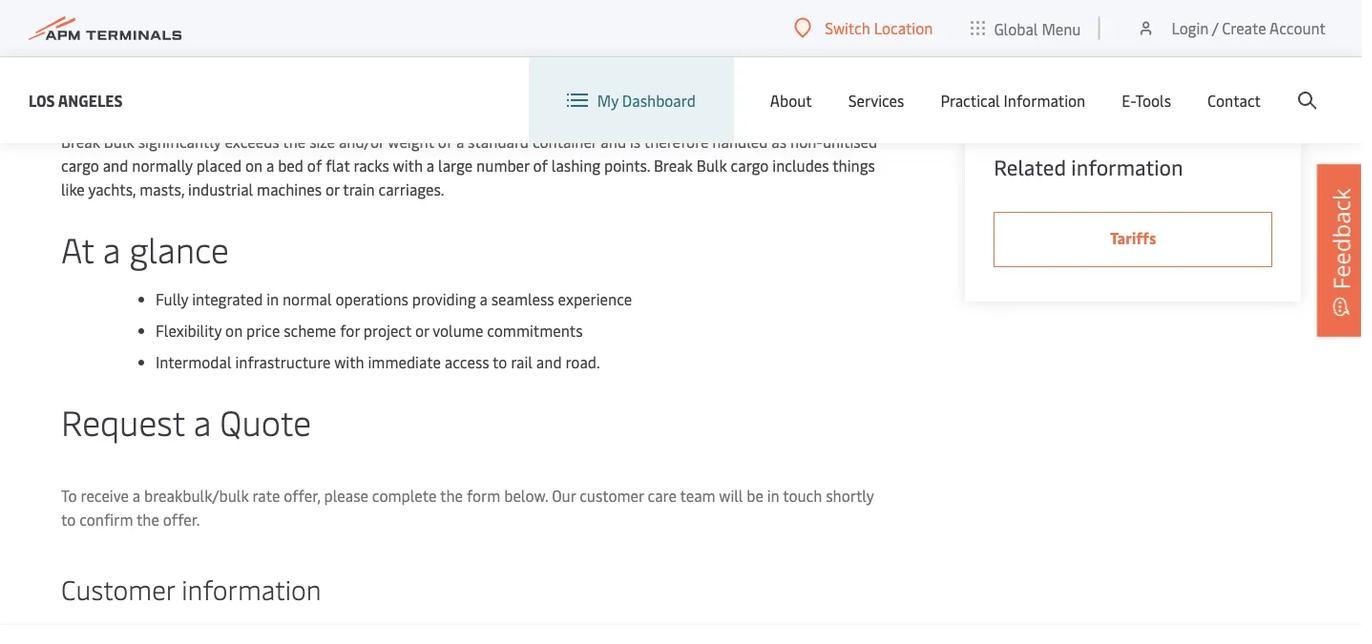 Task type: locate. For each thing, give the bounding box(es) containing it.
confirm
[[79, 509, 133, 530]]

global
[[995, 18, 1039, 38]]

break bulk significantly exceeds the size and/or weight of a standard container and is therefore handled as non-unitised cargo and normally placed on a bed of flat racks with a large number of lashing points. break bulk cargo includes things like yachts, masts, industrial machines or train carriages.
[[61, 131, 878, 200]]

0 vertical spatial and
[[601, 131, 627, 152]]

below.
[[504, 486, 548, 506]]

gauge up weight
[[382, 84, 425, 104]]

at
[[61, 226, 94, 272]]

carriages.
[[379, 179, 444, 200]]

a right but
[[139, 84, 147, 104]]

customer left care
[[994, 17, 1060, 37]]

flat left rack
[[513, 60, 537, 80]]

the inside break bulk significantly exceeds the size and/or weight of a standard container and is therefore handled as non-unitised cargo and normally placed on a bed of flat racks with a large number of lashing points. break bulk cargo includes things like yachts, masts, industrial machines or train carriages.
[[283, 131, 306, 152]]

login
[[1172, 18, 1209, 38]]

0 horizontal spatial things
[[530, 84, 573, 104]]

things
[[530, 84, 573, 104], [833, 155, 876, 176]]

switch location button
[[795, 17, 933, 38]]

0 horizontal spatial customer
[[61, 571, 175, 607]]

the right exceed
[[487, 60, 509, 80]]

volume
[[433, 320, 484, 341]]

0 vertical spatial container
[[656, 60, 720, 80]]

1 vertical spatial includes
[[773, 155, 830, 176]]

cargo down exceed
[[429, 84, 467, 104]]

exceeds
[[225, 131, 280, 152]]

information down rate
[[182, 571, 321, 607]]

on left price
[[225, 320, 243, 341]]

0 vertical spatial things
[[530, 84, 573, 104]]

0 horizontal spatial flat
[[326, 155, 350, 176]]

0 vertical spatial on
[[245, 155, 263, 176]]

login / create account
[[1172, 18, 1326, 38]]

or left 'train'
[[326, 179, 340, 200]]

request a quote
[[61, 399, 311, 445]]

2 vertical spatial and
[[537, 352, 562, 372]]

or down by
[[735, 84, 749, 104]]

flat inside with out-of-gauge cargo, the dimensions of the cargo exceed the flat rack or open top container by length, width or height, but a container can still be used. out of gauge cargo includes things like propellers, flanges or trucks.
[[513, 60, 537, 80]]

1 horizontal spatial like
[[577, 84, 601, 104]]

to
[[61, 486, 77, 506]]

1 horizontal spatial break
[[654, 155, 693, 176]]

can
[[219, 84, 243, 104]]

or
[[574, 60, 588, 80], [838, 60, 852, 80], [735, 84, 749, 104], [326, 179, 340, 200], [415, 320, 429, 341]]

0 horizontal spatial information
[[182, 571, 321, 607]]

container down cargo,
[[151, 84, 215, 104]]

about button
[[770, 57, 812, 143]]

0 vertical spatial information
[[1072, 153, 1184, 181]]

bulk
[[104, 131, 134, 152], [697, 155, 727, 176]]

bed
[[278, 155, 304, 176]]

1 horizontal spatial customer
[[994, 17, 1060, 37]]

with
[[393, 155, 423, 176], [334, 352, 364, 372]]

and up yachts,
[[103, 155, 128, 176]]

like left yachts,
[[61, 179, 85, 200]]

1 vertical spatial like
[[61, 179, 85, 200]]

a down intermodal
[[194, 399, 211, 445]]

like inside break bulk significantly exceeds the size and/or weight of a standard container and is therefore handled as non-unitised cargo and normally placed on a bed of flat racks with a large number of lashing points. break bulk cargo includes things like yachts, masts, industrial machines or train carriages.
[[61, 179, 85, 200]]

or inside break bulk significantly exceeds the size and/or weight of a standard container and is therefore handled as non-unitised cargo and normally placed on a bed of flat racks with a large number of lashing points. break bulk cargo includes things like yachts, masts, industrial machines or train carriages.
[[326, 179, 340, 200]]

break down los angeles link
[[61, 131, 100, 152]]

1 vertical spatial in
[[768, 486, 780, 506]]

1 vertical spatial customer
[[61, 571, 175, 607]]

flat inside break bulk significantly exceeds the size and/or weight of a standard container and is therefore handled as non-unitised cargo and normally placed on a bed of flat racks with a large number of lashing points. break bulk cargo includes things like yachts, masts, industrial machines or train carriages.
[[326, 155, 350, 176]]

0 vertical spatial with
[[393, 155, 423, 176]]

0 vertical spatial like
[[577, 84, 601, 104]]

masts,
[[140, 179, 184, 200]]

the up bed
[[283, 131, 306, 152]]

bulk down but
[[104, 131, 134, 152]]

unitised
[[823, 131, 878, 152]]

1 horizontal spatial information
[[1072, 153, 1184, 181]]

or right the width at the right top of page
[[838, 60, 852, 80]]

0 horizontal spatial gauge
[[149, 60, 192, 80]]

container up flanges
[[656, 60, 720, 80]]

0 vertical spatial break
[[61, 131, 100, 152]]

length,
[[744, 60, 792, 80]]

menu
[[1042, 18, 1081, 38]]

0 horizontal spatial to
[[61, 509, 76, 530]]

in left touch
[[768, 486, 780, 506]]

0 vertical spatial gauge
[[149, 60, 192, 80]]

cargo,
[[195, 60, 238, 80]]

1 vertical spatial on
[[225, 320, 243, 341]]

by
[[724, 60, 740, 80]]

with down weight
[[393, 155, 423, 176]]

1 vertical spatial flat
[[326, 155, 350, 176]]

dashboard
[[622, 90, 696, 111]]

with out-of-gauge cargo, the dimensions of the cargo exceed the flat rack or open top container by length, width or height, but a container can still be used. out of gauge cargo includes things like propellers, flanges or trucks.
[[61, 60, 852, 104]]

1 horizontal spatial flat
[[513, 60, 537, 80]]

1 horizontal spatial and
[[537, 352, 562, 372]]

includes down non-
[[773, 155, 830, 176]]

and right "rail"
[[537, 352, 562, 372]]

related information
[[994, 153, 1184, 181]]

to down the to
[[61, 509, 76, 530]]

of up large at the top
[[438, 131, 453, 152]]

1 horizontal spatial things
[[833, 155, 876, 176]]

dimensions
[[268, 60, 345, 80]]

but
[[112, 84, 135, 104]]

0 horizontal spatial break
[[61, 131, 100, 152]]

information down e-
[[1072, 153, 1184, 181]]

things down rack
[[530, 84, 573, 104]]

1 horizontal spatial bulk
[[697, 155, 727, 176]]

0 horizontal spatial on
[[225, 320, 243, 341]]

be right will
[[747, 486, 764, 506]]

gauge left cargo,
[[149, 60, 192, 80]]

the up still
[[241, 60, 264, 80]]

in up price
[[267, 289, 279, 309]]

0 vertical spatial to
[[493, 352, 507, 372]]

0 vertical spatial includes
[[470, 84, 527, 104]]

team
[[1192, 17, 1229, 37]]

in inside 'to receive a breakbulk/bulk rate offer, please complete the form below. our customer care team will be in touch shortly to confirm the offer.'
[[768, 486, 780, 506]]

1 vertical spatial break
[[654, 155, 693, 176]]

includes inside break bulk significantly exceeds the size and/or weight of a standard container and is therefore handled as non-unitised cargo and normally placed on a bed of flat racks with a large number of lashing points. break bulk cargo includes things like yachts, masts, industrial machines or train carriages.
[[773, 155, 830, 176]]

and left is
[[601, 131, 627, 152]]

handled
[[713, 131, 768, 152]]

1 horizontal spatial to
[[493, 352, 507, 372]]

feedback button
[[1318, 165, 1363, 337]]

1 horizontal spatial container
[[533, 131, 597, 152]]

like down open
[[577, 84, 601, 104]]

things down unitised
[[833, 155, 876, 176]]

0 horizontal spatial in
[[267, 289, 279, 309]]

a right receive
[[133, 486, 141, 506]]

container up lashing
[[533, 131, 597, 152]]

contact button
[[1208, 57, 1262, 143]]

1 horizontal spatial on
[[245, 155, 263, 176]]

be
[[276, 84, 292, 104], [747, 486, 764, 506]]

1 horizontal spatial with
[[393, 155, 423, 176]]

the right dimensions at the top left of page
[[367, 60, 390, 80]]

1 vertical spatial container
[[151, 84, 215, 104]]

with down 'for'
[[334, 352, 364, 372]]

1 horizontal spatial in
[[768, 486, 780, 506]]

the
[[241, 60, 264, 80], [367, 60, 390, 80], [487, 60, 509, 80], [283, 131, 306, 152], [440, 486, 463, 506], [137, 509, 159, 530]]

integrated
[[192, 289, 263, 309]]

normal
[[283, 289, 332, 309]]

0 horizontal spatial be
[[276, 84, 292, 104]]

machines
[[257, 179, 322, 200]]

e-tools button
[[1122, 57, 1172, 143]]

large
[[438, 155, 473, 176]]

2 horizontal spatial container
[[656, 60, 720, 80]]

the left form
[[440, 486, 463, 506]]

location
[[874, 18, 933, 38]]

a left large at the top
[[427, 155, 435, 176]]

rail
[[511, 352, 533, 372]]

0 horizontal spatial with
[[334, 352, 364, 372]]

login / create account link
[[1137, 0, 1326, 56]]

includes down exceed
[[470, 84, 527, 104]]

lashing
[[552, 155, 601, 176]]

2 horizontal spatial and
[[601, 131, 627, 152]]

1 horizontal spatial includes
[[773, 155, 830, 176]]

rate
[[253, 486, 280, 506]]

0 horizontal spatial like
[[61, 179, 85, 200]]

information
[[1072, 153, 1184, 181], [182, 571, 321, 607]]

1 horizontal spatial be
[[747, 486, 764, 506]]

on down exceeds
[[245, 155, 263, 176]]

1 vertical spatial and
[[103, 155, 128, 176]]

cargo
[[394, 60, 432, 80], [429, 84, 467, 104], [61, 155, 99, 176], [731, 155, 769, 176]]

fully
[[156, 289, 188, 309]]

or right project
[[415, 320, 429, 341]]

container
[[656, 60, 720, 80], [151, 84, 215, 104], [533, 131, 597, 152]]

1 horizontal spatial gauge
[[382, 84, 425, 104]]

customer down the confirm
[[61, 571, 175, 607]]

like
[[577, 84, 601, 104], [61, 179, 85, 200]]

offer.
[[163, 509, 200, 530]]

1 vertical spatial be
[[747, 486, 764, 506]]

2 vertical spatial container
[[533, 131, 597, 152]]

tariffs
[[1111, 228, 1157, 248]]

1 vertical spatial to
[[61, 509, 76, 530]]

0 horizontal spatial includes
[[470, 84, 527, 104]]

flat down size at the left top
[[326, 155, 350, 176]]

break down "therefore"
[[654, 155, 693, 176]]

be right still
[[276, 84, 292, 104]]

0 vertical spatial be
[[276, 84, 292, 104]]

points.
[[605, 155, 650, 176]]

0 vertical spatial flat
[[513, 60, 537, 80]]

services button
[[849, 57, 905, 143]]

bulk down handled
[[697, 155, 727, 176]]

1 vertical spatial information
[[182, 571, 321, 607]]

0 horizontal spatial bulk
[[104, 131, 134, 152]]

1 vertical spatial bulk
[[697, 155, 727, 176]]

flanges
[[681, 84, 731, 104]]

0 vertical spatial customer
[[994, 17, 1060, 37]]

1 vertical spatial things
[[833, 155, 876, 176]]

on
[[245, 155, 263, 176], [225, 320, 243, 341]]

out
[[335, 84, 360, 104]]

to left "rail"
[[493, 352, 507, 372]]



Task type: vqa. For each thing, say whether or not it's contained in the screenshot.
Container ID text box
no



Task type: describe. For each thing, give the bounding box(es) containing it.
my
[[598, 90, 619, 111]]

is
[[630, 131, 641, 152]]

of left lashing
[[533, 155, 548, 176]]

fully integrated in normal operations providing a seamless experience
[[156, 289, 632, 309]]

los
[[29, 90, 55, 110]]

height,
[[61, 84, 108, 104]]

immediate
[[368, 352, 441, 372]]

width
[[795, 60, 834, 80]]

management
[[1098, 17, 1189, 37]]

0 horizontal spatial container
[[151, 84, 215, 104]]

top
[[629, 60, 652, 80]]

be inside 'to receive a breakbulk/bulk rate offer, please complete the form below. our customer care team will be in touch shortly to confirm the offer.'
[[747, 486, 764, 506]]

experience
[[558, 289, 632, 309]]

0 horizontal spatial and
[[103, 155, 128, 176]]

a up large at the top
[[456, 131, 464, 152]]

offer,
[[284, 486, 321, 506]]

at a glance
[[61, 226, 229, 272]]

scheme
[[284, 320, 336, 341]]

providing
[[412, 289, 476, 309]]

information for customer information
[[182, 571, 321, 607]]

a left bed
[[266, 155, 274, 176]]

global menu
[[995, 18, 1081, 38]]

my dashboard
[[598, 90, 696, 111]]

0 vertical spatial bulk
[[104, 131, 134, 152]]

form
[[467, 486, 501, 506]]

a inside with out-of-gauge cargo, the dimensions of the cargo exceed the flat rack or open top container by length, width or height, but a container can still be used. out of gauge cargo includes things like propellers, flanges or trucks.
[[139, 84, 147, 104]]

exceed
[[436, 60, 483, 80]]

switch location
[[825, 18, 933, 38]]

breakbulk/bulk
[[144, 486, 249, 506]]

cargo down handled
[[731, 155, 769, 176]]

cargo up yachts,
[[61, 155, 99, 176]]

of right bed
[[307, 155, 322, 176]]

significantly
[[138, 131, 221, 152]]

like inside with out-of-gauge cargo, the dimensions of the cargo exceed the flat rack or open top container by length, width or height, but a container can still be used. out of gauge cargo includes things like propellers, flanges or trucks.
[[577, 84, 601, 104]]

complete
[[372, 486, 437, 506]]

e-tools
[[1122, 90, 1172, 111]]

train
[[343, 179, 375, 200]]

1 vertical spatial with
[[334, 352, 364, 372]]

rack
[[541, 60, 570, 80]]

feedback
[[1326, 188, 1357, 290]]

the left offer.
[[137, 509, 159, 530]]

of right out
[[364, 84, 378, 104]]

customer
[[580, 486, 644, 506]]

practical information
[[941, 90, 1086, 111]]

customer information
[[61, 571, 321, 607]]

los angeles link
[[29, 88, 123, 112]]

industrial
[[188, 179, 253, 200]]

about
[[770, 90, 812, 111]]

used.
[[296, 84, 332, 104]]

with
[[61, 60, 94, 80]]

on inside break bulk significantly exceeds the size and/or weight of a standard container and is therefore handled as non-unitised cargo and normally placed on a bed of flat racks with a large number of lashing points. break bulk cargo includes things like yachts, masts, industrial machines or train carriages.
[[245, 155, 263, 176]]

access
[[445, 352, 489, 372]]

container inside break bulk significantly exceeds the size and/or weight of a standard container and is therefore handled as non-unitised cargo and normally placed on a bed of flat racks with a large number of lashing points. break bulk cargo includes things like yachts, masts, industrial machines or train carriages.
[[533, 131, 597, 152]]

normally
[[132, 155, 193, 176]]

create
[[1223, 18, 1267, 38]]

flexibility
[[156, 320, 222, 341]]

of up out
[[349, 60, 364, 80]]

operations
[[336, 289, 409, 309]]

things inside with out-of-gauge cargo, the dimensions of the cargo exceed the flat rack or open top container by length, width or height, but a container can still be used. out of gauge cargo includes things like propellers, flanges or trucks.
[[530, 84, 573, 104]]

/
[[1213, 18, 1219, 38]]

information
[[1004, 90, 1086, 111]]

a left seamless
[[480, 289, 488, 309]]

out-
[[97, 60, 128, 80]]

or right rack
[[574, 60, 588, 80]]

and/or
[[339, 131, 384, 152]]

receive
[[81, 486, 129, 506]]

our
[[552, 486, 576, 506]]

please
[[324, 486, 369, 506]]

non-
[[791, 131, 823, 152]]

things inside break bulk significantly exceeds the size and/or weight of a standard container and is therefore handled as non-unitised cargo and normally placed on a bed of flat racks with a large number of lashing points. break bulk cargo includes things like yachts, masts, industrial machines or train carriages.
[[833, 155, 876, 176]]

a inside 'to receive a breakbulk/bulk rate offer, please complete the form below. our customer care team will be in touch shortly to confirm the offer.'
[[133, 486, 141, 506]]

global menu button
[[952, 0, 1101, 57]]

los angeles
[[29, 90, 123, 110]]

propellers,
[[604, 84, 677, 104]]

size
[[310, 131, 335, 152]]

road.
[[566, 352, 600, 372]]

open
[[591, 60, 625, 80]]

glance
[[129, 226, 229, 272]]

will
[[719, 486, 743, 506]]

customer care management team
[[994, 17, 1229, 37]]

therefore
[[644, 131, 709, 152]]

trucks.
[[752, 84, 799, 104]]

standard
[[468, 131, 529, 152]]

care
[[648, 486, 677, 506]]

price
[[246, 320, 280, 341]]

e-
[[1122, 90, 1136, 111]]

placed
[[196, 155, 242, 176]]

for
[[340, 320, 360, 341]]

practical
[[941, 90, 1001, 111]]

with inside break bulk significantly exceeds the size and/or weight of a standard container and is therefore handled as non-unitised cargo and normally placed on a bed of flat racks with a large number of lashing points. break bulk cargo includes things like yachts, masts, industrial machines or train carriages.
[[393, 155, 423, 176]]

of-
[[128, 60, 149, 80]]

customer for customer care management team
[[994, 17, 1060, 37]]

as
[[772, 131, 787, 152]]

be inside with out-of-gauge cargo, the dimensions of the cargo exceed the flat rack or open top container by length, width or height, but a container can still be used. out of gauge cargo includes things like propellers, flanges or trucks.
[[276, 84, 292, 104]]

to inside 'to receive a breakbulk/bulk rate offer, please complete the form below. our customer care team will be in touch shortly to confirm the offer.'
[[61, 509, 76, 530]]

weight
[[388, 131, 434, 152]]

information for related information
[[1072, 153, 1184, 181]]

cargo left exceed
[[394, 60, 432, 80]]

includes inside with out-of-gauge cargo, the dimensions of the cargo exceed the flat rack or open top container by length, width or height, but a container can still be used. out of gauge cargo includes things like propellers, flanges or trucks.
[[470, 84, 527, 104]]

infrastructure
[[235, 352, 331, 372]]

customer for customer information
[[61, 571, 175, 607]]

intermodal
[[156, 352, 232, 372]]

still
[[246, 84, 272, 104]]

tariffs link
[[994, 212, 1273, 267]]

touch
[[783, 486, 822, 506]]

1 vertical spatial gauge
[[382, 84, 425, 104]]

related
[[994, 153, 1067, 181]]

project
[[364, 320, 412, 341]]

services
[[849, 90, 905, 111]]

racks
[[354, 155, 389, 176]]

0 vertical spatial in
[[267, 289, 279, 309]]

a right at
[[103, 226, 120, 272]]



